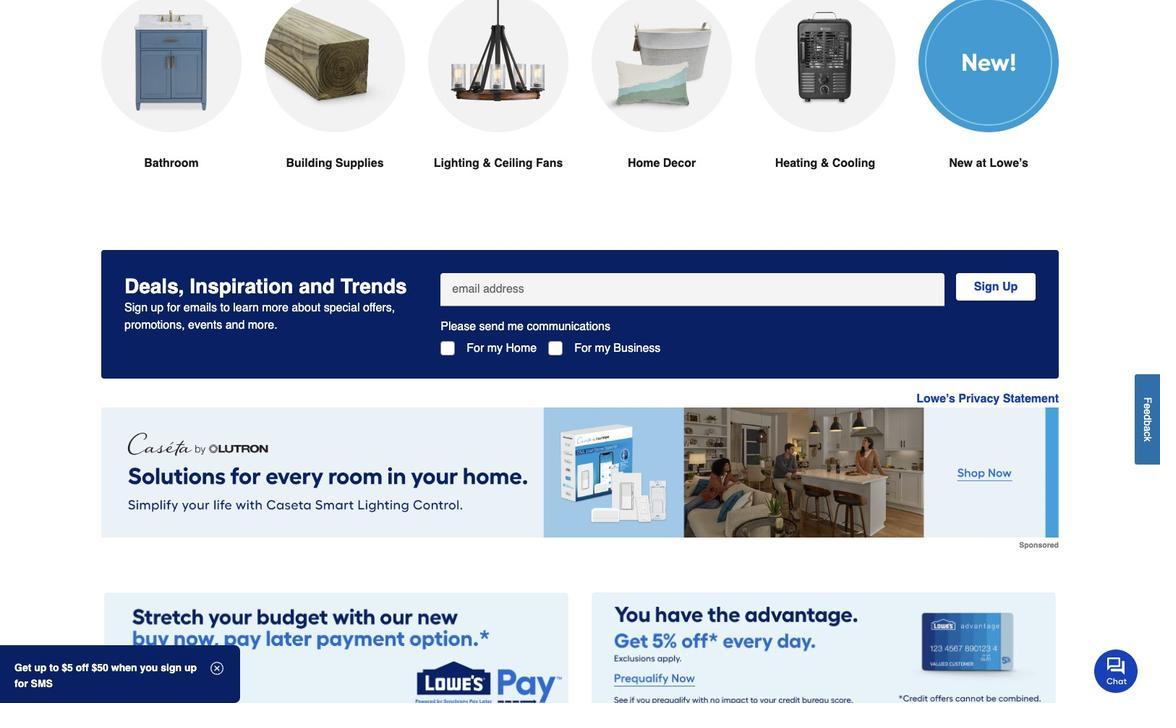 Task type: vqa. For each thing, say whether or not it's contained in the screenshot.
A black indoor utility heater with a thermostat. image
yes



Task type: describe. For each thing, give the bounding box(es) containing it.
you
[[140, 663, 158, 674]]

a gray fabric storage basket with a white liner and a taupe, blue and green lumbar pillow. image
[[592, 0, 732, 133]]

advertisement region
[[101, 408, 1059, 550]]

lighting
[[434, 157, 479, 170]]

building supplies
[[286, 157, 384, 170]]

1 horizontal spatial home
[[628, 157, 660, 170]]

sign up button
[[956, 274, 1036, 301]]

for inside get up to $5 off $50 when you sign up for sms
[[14, 679, 28, 690]]

up
[[1003, 281, 1018, 294]]

new
[[949, 157, 973, 170]]

me
[[508, 321, 524, 334]]

1 vertical spatial lowe's
[[917, 393, 955, 406]]

up inside deals, inspiration and trends sign up for emails to learn more about special offers, promotions, events and more.
[[151, 302, 164, 315]]

& for heating
[[821, 157, 829, 170]]

cooling
[[832, 157, 876, 170]]

to inside deals, inspiration and trends sign up for emails to learn more about special offers, promotions, events and more.
[[220, 302, 230, 315]]

events
[[188, 319, 222, 332]]

$50
[[92, 663, 108, 674]]

a 5-light black metal and wood chandelier. image
[[428, 0, 569, 133]]

1 horizontal spatial lowe's
[[990, 157, 1029, 170]]

more
[[262, 302, 288, 315]]

k
[[1142, 437, 1154, 442]]

c
[[1142, 432, 1154, 437]]

2 horizontal spatial up
[[184, 663, 197, 674]]

lighting & ceiling fans link
[[428, 0, 569, 207]]

d
[[1142, 415, 1154, 421]]

my for business
[[595, 342, 610, 355]]

1 e from the top
[[1142, 404, 1154, 409]]

for my business
[[574, 342, 661, 355]]

0 horizontal spatial and
[[225, 319, 245, 332]]

to inside get up to $5 off $50 when you sign up for sms
[[49, 663, 59, 674]]

chat invite button image
[[1095, 649, 1139, 693]]

home decor
[[628, 157, 696, 170]]

f e e d b a c k
[[1142, 398, 1154, 442]]

please send me communications
[[441, 321, 611, 334]]

emailAddress text field
[[447, 274, 939, 298]]

special
[[324, 302, 360, 315]]

decor
[[663, 157, 696, 170]]

lowe's privacy statement
[[917, 393, 1059, 406]]

1 horizontal spatial and
[[299, 275, 335, 298]]

more.
[[248, 319, 278, 332]]

& for lighting
[[483, 157, 491, 170]]

sms
[[31, 679, 53, 690]]

0 horizontal spatial home
[[506, 342, 537, 355]]

sign
[[161, 663, 182, 674]]

bathroom link
[[101, 0, 242, 207]]

lowe's privacy statement link
[[917, 393, 1059, 406]]

building supplies link
[[265, 0, 405, 207]]

2 e from the top
[[1142, 409, 1154, 415]]

send
[[479, 321, 504, 334]]

deals, inspiration and trends sign up for emails to learn more about special offers, promotions, events and more.
[[124, 275, 407, 332]]

inspiration
[[190, 275, 293, 298]]

communications
[[527, 321, 611, 334]]



Task type: locate. For each thing, give the bounding box(es) containing it.
privacy
[[959, 393, 1000, 406]]

to left $5
[[49, 663, 59, 674]]

for for for my home
[[467, 342, 484, 355]]

1 horizontal spatial my
[[595, 342, 610, 355]]

please
[[441, 321, 476, 334]]

0 vertical spatial to
[[220, 302, 230, 315]]

my left business
[[595, 342, 610, 355]]

deals,
[[124, 275, 184, 298]]

supplies
[[336, 157, 384, 170]]

a black indoor utility heater with a thermostat. image
[[755, 0, 896, 133]]

get up to $5 off $50 when you sign up for sms
[[14, 663, 197, 690]]

e up b
[[1142, 409, 1154, 415]]

ceiling
[[494, 157, 533, 170]]

1 & from the left
[[483, 157, 491, 170]]

lowe's right at
[[990, 157, 1029, 170]]

an end section of a four-by-four pressure treated post. image
[[265, 0, 405, 133]]

f e e d b a c k button
[[1135, 375, 1160, 465]]

new at lowe's link
[[919, 0, 1059, 207]]

learn
[[233, 302, 259, 315]]

0 horizontal spatial for
[[14, 679, 28, 690]]

0 horizontal spatial lowe's
[[917, 393, 955, 406]]

$5
[[62, 663, 73, 674]]

for up promotions, on the top
[[167, 302, 180, 315]]

0 vertical spatial lowe's
[[990, 157, 1029, 170]]

promotions,
[[124, 319, 185, 332]]

0 vertical spatial sign
[[974, 281, 999, 294]]

when
[[111, 663, 137, 674]]

sign inside button
[[974, 281, 999, 294]]

business
[[614, 342, 661, 355]]

1 vertical spatial for
[[14, 679, 28, 690]]

1 horizontal spatial for
[[167, 302, 180, 315]]

up up promotions, on the top
[[151, 302, 164, 315]]

1 vertical spatial sign
[[124, 302, 148, 315]]

bathroom
[[144, 157, 199, 170]]

0 horizontal spatial &
[[483, 157, 491, 170]]

& left ceiling
[[483, 157, 491, 170]]

for inside deals, inspiration and trends sign up for emails to learn more about special offers, promotions, events and more.
[[167, 302, 180, 315]]

sign up
[[974, 281, 1018, 294]]

0 vertical spatial home
[[628, 157, 660, 170]]

lowe's
[[990, 157, 1029, 170], [917, 393, 955, 406]]

0 horizontal spatial up
[[34, 663, 47, 674]]

&
[[483, 157, 491, 170], [821, 157, 829, 170]]

1 horizontal spatial sign
[[974, 281, 999, 294]]

for down 'communications'
[[574, 342, 592, 355]]

for my home
[[467, 342, 537, 355]]

lighting & ceiling fans
[[434, 157, 563, 170]]

1 vertical spatial and
[[225, 319, 245, 332]]

my
[[487, 342, 503, 355], [595, 342, 610, 355]]

for for for my business
[[574, 342, 592, 355]]

0 horizontal spatial sign
[[124, 302, 148, 315]]

my for home
[[487, 342, 503, 355]]

2 my from the left
[[595, 342, 610, 355]]

e
[[1142, 404, 1154, 409], [1142, 409, 1154, 415]]

to left learn
[[220, 302, 230, 315]]

new. image
[[919, 0, 1059, 133]]

building
[[286, 157, 332, 170]]

0 vertical spatial for
[[167, 302, 180, 315]]

heating
[[775, 157, 818, 170]]

my down send
[[487, 342, 503, 355]]

emails
[[184, 302, 217, 315]]

& right heating
[[821, 157, 829, 170]]

up up sms
[[34, 663, 47, 674]]

sign up promotions, on the top
[[124, 302, 148, 315]]

lowe's left privacy
[[917, 393, 955, 406]]

up right the sign
[[184, 663, 197, 674]]

and
[[299, 275, 335, 298], [225, 319, 245, 332]]

statement
[[1003, 393, 1059, 406]]

for down get
[[14, 679, 28, 690]]

up
[[151, 302, 164, 315], [34, 663, 47, 674], [184, 663, 197, 674]]

for
[[467, 342, 484, 355], [574, 342, 592, 355]]

and up about
[[299, 275, 335, 298]]

for down send
[[467, 342, 484, 355]]

sign
[[974, 281, 999, 294], [124, 302, 148, 315]]

trends
[[341, 275, 407, 298]]

sign left up
[[974, 281, 999, 294]]

e up "d"
[[1142, 404, 1154, 409]]

heating & cooling link
[[755, 0, 896, 207]]

you have the advantage. 5 percent off every day. exclusions apply. image
[[592, 593, 1056, 704]]

and down learn
[[225, 319, 245, 332]]

1 my from the left
[[487, 342, 503, 355]]

lowe's pay. stretch your budget with our new buy now, pay later payment option. image
[[104, 593, 569, 704]]

heating & cooling
[[775, 157, 876, 170]]

get
[[14, 663, 31, 674]]

home
[[628, 157, 660, 170], [506, 342, 537, 355]]

1 horizontal spatial for
[[574, 342, 592, 355]]

0 horizontal spatial for
[[467, 342, 484, 355]]

1 for from the left
[[467, 342, 484, 355]]

a
[[1142, 426, 1154, 432]]

b
[[1142, 421, 1154, 426]]

2 for from the left
[[574, 342, 592, 355]]

home left decor
[[628, 157, 660, 170]]

new at lowe's
[[949, 157, 1029, 170]]

sign inside deals, inspiration and trends sign up for emails to learn more about special offers, promotions, events and more.
[[124, 302, 148, 315]]

off
[[76, 663, 89, 674]]

about
[[292, 302, 321, 315]]

at
[[976, 157, 987, 170]]

1 horizontal spatial to
[[220, 302, 230, 315]]

for
[[167, 302, 180, 315], [14, 679, 28, 690]]

fans
[[536, 157, 563, 170]]

0 vertical spatial and
[[299, 275, 335, 298]]

f
[[1142, 398, 1154, 404]]

1 horizontal spatial &
[[821, 157, 829, 170]]

home down the please send me communications
[[506, 342, 537, 355]]

home decor link
[[592, 0, 732, 207]]

offers,
[[363, 302, 395, 315]]

a blue 2-door bathroom vanity with a white top, gold faucet and gold hardware. image
[[101, 0, 242, 133]]

0 horizontal spatial my
[[487, 342, 503, 355]]

2 & from the left
[[821, 157, 829, 170]]

1 vertical spatial to
[[49, 663, 59, 674]]

to
[[220, 302, 230, 315], [49, 663, 59, 674]]

0 horizontal spatial to
[[49, 663, 59, 674]]

1 vertical spatial home
[[506, 342, 537, 355]]

1 horizontal spatial up
[[151, 302, 164, 315]]



